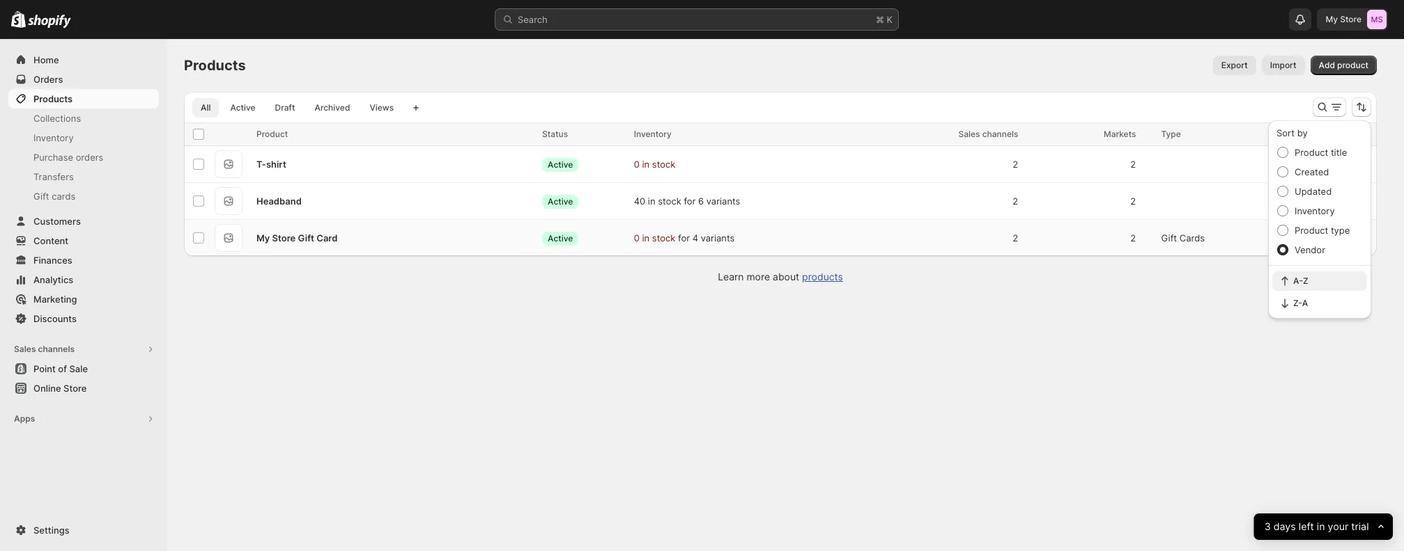 Task type: vqa. For each thing, say whether or not it's contained in the screenshot.
rightmost Sales channels
yes



Task type: locate. For each thing, give the bounding box(es) containing it.
active for my store gift card
[[548, 233, 573, 244]]

stock down inventory button
[[652, 159, 676, 170]]

stock right 40
[[658, 196, 681, 207]]

0 horizontal spatial sales
[[14, 344, 36, 355]]

analytics link
[[8, 270, 159, 290]]

active for t-shirt
[[548, 159, 573, 170]]

sales channels
[[959, 129, 1018, 139], [14, 344, 75, 355]]

1 0 from the top
[[634, 159, 640, 170]]

0 down 40
[[634, 233, 640, 244]]

purchase orders
[[33, 152, 103, 163]]

products up "collections"
[[33, 93, 73, 105]]

store down 'product title'
[[1284, 159, 1307, 170]]

gift cards
[[33, 191, 75, 202]]

0 for 0 in stock for 4 variants
[[634, 233, 640, 244]]

cards
[[52, 191, 75, 202]]

k
[[887, 14, 893, 25]]

sale
[[69, 364, 88, 375]]

status
[[542, 129, 568, 139]]

in down 40
[[642, 233, 650, 244]]

variants right 4
[[701, 233, 735, 244]]

1 vertical spatial sales
[[14, 344, 36, 355]]

products
[[184, 57, 246, 74], [33, 93, 73, 105]]

my store up a-
[[1268, 233, 1307, 244]]

for for 6
[[684, 196, 696, 207]]

online store button
[[0, 379, 167, 399]]

variants for 40 in stock for 6 variants
[[707, 196, 740, 207]]

products
[[802, 271, 843, 283]]

variants
[[707, 196, 740, 207], [701, 233, 735, 244]]

all button
[[192, 98, 219, 118]]

search
[[518, 14, 548, 25]]

active inside tab list
[[230, 102, 255, 113]]

sort by
[[1277, 128, 1308, 139]]

import
[[1270, 60, 1297, 70]]

store up a-
[[1284, 233, 1307, 244]]

my down sort at the right top
[[1268, 159, 1281, 170]]

your
[[1328, 521, 1349, 534]]

import button
[[1262, 56, 1305, 75]]

created
[[1295, 167, 1329, 178]]

inventory up purchase
[[33, 132, 74, 144]]

store down headband link
[[272, 233, 296, 244]]

my store down created
[[1268, 196, 1307, 207]]

inventory for inventory link
[[33, 132, 74, 144]]

product down draft link
[[256, 129, 288, 139]]

3 days left in your trial
[[1265, 521, 1369, 534]]

0 horizontal spatial sales channels
[[14, 344, 75, 355]]

2
[[1013, 159, 1018, 170], [1130, 159, 1136, 170], [1013, 196, 1018, 207], [1130, 196, 1136, 207], [1013, 233, 1018, 244], [1130, 233, 1136, 244]]

2 button
[[1006, 151, 1035, 178], [1124, 151, 1153, 178], [1006, 187, 1035, 215], [1124, 187, 1153, 215], [1006, 224, 1035, 252], [1124, 224, 1153, 252]]

marketing link
[[8, 290, 159, 309]]

product for product title
[[1295, 147, 1329, 158]]

1 vertical spatial sales channels
[[14, 344, 75, 355]]

0 vertical spatial sales channels
[[959, 129, 1018, 139]]

0 vertical spatial for
[[684, 196, 696, 207]]

inventory
[[634, 129, 672, 139], [33, 132, 74, 144], [1295, 206, 1335, 217]]

store down sale
[[63, 383, 87, 394]]

⌘ k
[[876, 14, 893, 25]]

4
[[693, 233, 698, 244]]

inventory down updated
[[1295, 206, 1335, 217]]

0 horizontal spatial gift
[[33, 191, 49, 202]]

product
[[1337, 60, 1369, 70]]

product up created
[[1295, 147, 1329, 158]]

point of sale link
[[8, 360, 159, 379]]

for left 4
[[678, 233, 690, 244]]

store inside online store link
[[63, 383, 87, 394]]

0 vertical spatial 0
[[634, 159, 640, 170]]

0 in stock for 4 variants
[[634, 233, 735, 244]]

headband
[[256, 196, 302, 207]]

trial
[[1352, 521, 1369, 534]]

vendor left by at the top right of the page
[[1268, 129, 1297, 139]]

for
[[684, 196, 696, 207], [678, 233, 690, 244]]

a
[[1302, 298, 1308, 309]]

my store image
[[1367, 10, 1387, 29]]

2 vertical spatial product
[[1295, 225, 1329, 236]]

card
[[317, 233, 338, 244]]

store left my store 'image'
[[1340, 14, 1362, 24]]

for left 6
[[684, 196, 696, 207]]

my left updated
[[1268, 196, 1281, 207]]

2 0 from the top
[[634, 233, 640, 244]]

tab list
[[190, 98, 405, 118]]

1 vertical spatial for
[[678, 233, 690, 244]]

sort
[[1277, 128, 1295, 139]]

vendor down product type
[[1295, 245, 1326, 256]]

purchase orders link
[[8, 148, 159, 167]]

0 horizontal spatial inventory
[[33, 132, 74, 144]]

t-shirt
[[256, 159, 286, 170]]

channels
[[982, 129, 1018, 139], [38, 344, 75, 355]]

vendor
[[1268, 129, 1297, 139], [1295, 245, 1326, 256]]

export
[[1222, 60, 1248, 70]]

1 horizontal spatial channels
[[982, 129, 1018, 139]]

products up all
[[184, 57, 246, 74]]

my down headband link
[[256, 233, 270, 244]]

z-a button
[[1273, 294, 1367, 314]]

0 up 40
[[634, 159, 640, 170]]

0 vertical spatial product
[[256, 129, 288, 139]]

0 vertical spatial products
[[184, 57, 246, 74]]

analytics
[[33, 275, 73, 286]]

variants for 0 in stock for 4 variants
[[701, 233, 735, 244]]

1 horizontal spatial sales
[[959, 129, 980, 139]]

inventory inside button
[[634, 129, 672, 139]]

cards
[[1180, 233, 1205, 244]]

my left product type
[[1268, 233, 1281, 244]]

marketing
[[33, 294, 77, 305]]

my
[[1326, 14, 1338, 24], [1268, 159, 1281, 170], [1268, 196, 1281, 207], [256, 233, 270, 244], [1268, 233, 1281, 244]]

shopify image
[[28, 14, 71, 28]]

stock
[[652, 159, 676, 170], [658, 196, 681, 207], [652, 233, 676, 244]]

learn
[[718, 271, 744, 283]]

customers link
[[8, 212, 159, 231]]

2 vertical spatial stock
[[652, 233, 676, 244]]

product title
[[1295, 147, 1347, 158]]

product inside button
[[256, 129, 288, 139]]

add product
[[1319, 60, 1369, 70]]

inventory up "0 in stock"
[[634, 129, 672, 139]]

1 vertical spatial 0
[[634, 233, 640, 244]]

1 vertical spatial channels
[[38, 344, 75, 355]]

1 vertical spatial variants
[[701, 233, 735, 244]]

product type
[[1295, 225, 1350, 236]]

product left type
[[1295, 225, 1329, 236]]

3
[[1265, 521, 1271, 534]]

0 vertical spatial channels
[[982, 129, 1018, 139]]

stock for 40 in stock
[[658, 196, 681, 207]]

1 vertical spatial product
[[1295, 147, 1329, 158]]

1 vertical spatial products
[[33, 93, 73, 105]]

variants right 6
[[707, 196, 740, 207]]

finances link
[[8, 251, 159, 270]]

1 vertical spatial stock
[[658, 196, 681, 207]]

a-z button
[[1273, 272, 1367, 291]]

markets
[[1104, 129, 1136, 139]]

of
[[58, 364, 67, 375]]

in down inventory button
[[642, 159, 650, 170]]

a-z
[[1294, 276, 1309, 286]]

1 horizontal spatial products
[[184, 57, 246, 74]]

sales channels inside button
[[14, 344, 75, 355]]

2 horizontal spatial gift
[[1161, 233, 1177, 244]]

active
[[230, 102, 255, 113], [548, 159, 573, 170], [548, 196, 573, 207], [548, 233, 573, 244]]

inventory for inventory button
[[634, 129, 672, 139]]

0 horizontal spatial channels
[[38, 344, 75, 355]]

channels inside sales channels button
[[38, 344, 75, 355]]

tab list containing all
[[190, 98, 405, 118]]

0 vertical spatial variants
[[707, 196, 740, 207]]

in right 40
[[648, 196, 656, 207]]

1 horizontal spatial inventory
[[634, 129, 672, 139]]

stock left 4
[[652, 233, 676, 244]]

store
[[1340, 14, 1362, 24], [1284, 159, 1307, 170], [1284, 196, 1307, 207], [272, 233, 296, 244], [1284, 233, 1307, 244], [63, 383, 87, 394]]

in for 0 in stock for 4 variants
[[642, 233, 650, 244]]

in right left
[[1317, 521, 1325, 534]]

all
[[201, 102, 211, 113]]

0 vertical spatial vendor
[[1268, 129, 1297, 139]]

0
[[634, 159, 640, 170], [634, 233, 640, 244]]

40 in stock for 6 variants
[[634, 196, 740, 207]]



Task type: describe. For each thing, give the bounding box(es) containing it.
by
[[1298, 128, 1308, 139]]

6
[[698, 196, 704, 207]]

transfers link
[[8, 167, 159, 187]]

days
[[1274, 521, 1296, 534]]

store down created
[[1284, 196, 1307, 207]]

z-
[[1294, 298, 1302, 309]]

headband link
[[256, 194, 302, 208]]

type button
[[1161, 128, 1195, 141]]

products link
[[802, 271, 843, 283]]

products link
[[8, 89, 159, 109]]

collections link
[[8, 109, 159, 128]]

add
[[1319, 60, 1335, 70]]

active for headband
[[548, 196, 573, 207]]

40
[[634, 196, 646, 207]]

for for 4
[[678, 233, 690, 244]]

shirt
[[266, 159, 286, 170]]

gift for gift cards
[[33, 191, 49, 202]]

0 horizontal spatial products
[[33, 93, 73, 105]]

0 for 0 in stock
[[634, 159, 640, 170]]

settings
[[33, 526, 69, 537]]

finances
[[33, 255, 72, 266]]

more
[[747, 271, 770, 283]]

content
[[33, 236, 68, 247]]

settings link
[[8, 521, 159, 541]]

inventory link
[[8, 128, 159, 148]]

inventory button
[[634, 128, 686, 141]]

in for 40 in stock for 6 variants
[[648, 196, 656, 207]]

type
[[1161, 129, 1181, 139]]

a-
[[1294, 276, 1303, 286]]

discounts
[[33, 314, 77, 325]]

2 horizontal spatial inventory
[[1295, 206, 1335, 217]]

t-
[[256, 159, 266, 170]]

orders
[[33, 74, 63, 85]]

gift cards link
[[8, 187, 159, 206]]

vendor button
[[1268, 128, 1311, 141]]

stock for 0 in stock
[[652, 233, 676, 244]]

in inside dropdown button
[[1317, 521, 1325, 534]]

product for product type
[[1295, 225, 1329, 236]]

transfers
[[33, 171, 74, 183]]

draft
[[275, 102, 295, 113]]

gift cards
[[1161, 233, 1205, 244]]

apps button
[[8, 410, 159, 429]]

my store gift card
[[256, 233, 338, 244]]

my store gift card link
[[256, 231, 338, 245]]

home
[[33, 54, 59, 66]]

my store left my store 'image'
[[1326, 14, 1362, 24]]

content link
[[8, 231, 159, 251]]

online store link
[[8, 379, 159, 399]]

collections
[[33, 113, 81, 124]]

sales channels button
[[8, 340, 159, 360]]

discounts link
[[8, 309, 159, 329]]

product for product
[[256, 129, 288, 139]]

z
[[1303, 276, 1309, 286]]

product button
[[256, 128, 302, 141]]

my store down vendor button
[[1268, 159, 1307, 170]]

0 vertical spatial sales
[[959, 129, 980, 139]]

type
[[1331, 225, 1350, 236]]

orders
[[76, 152, 103, 163]]

z-a
[[1294, 298, 1308, 309]]

views link
[[361, 98, 402, 118]]

1 horizontal spatial sales channels
[[959, 129, 1018, 139]]

my left my store 'image'
[[1326, 14, 1338, 24]]

views
[[370, 102, 394, 113]]

purchase
[[33, 152, 73, 163]]

active link
[[222, 98, 264, 118]]

1 vertical spatial vendor
[[1295, 245, 1326, 256]]

sales inside sales channels button
[[14, 344, 36, 355]]

home link
[[8, 50, 159, 70]]

left
[[1299, 521, 1314, 534]]

learn more about products
[[718, 271, 843, 283]]

apps
[[14, 414, 35, 424]]

0 vertical spatial stock
[[652, 159, 676, 170]]

online
[[33, 383, 61, 394]]

point of sale
[[33, 364, 88, 375]]

gift for gift cards
[[1161, 233, 1177, 244]]

⌘
[[876, 14, 884, 25]]

t-shirt link
[[256, 158, 286, 171]]

store inside my store gift card link
[[272, 233, 296, 244]]

export button
[[1213, 56, 1256, 75]]

draft link
[[267, 98, 304, 118]]

archived
[[315, 102, 350, 113]]

vendor inside button
[[1268, 129, 1297, 139]]

online store
[[33, 383, 87, 394]]

archived link
[[306, 98, 359, 118]]

shopify image
[[11, 11, 26, 28]]

about
[[773, 271, 800, 283]]

updated
[[1295, 186, 1332, 197]]

point
[[33, 364, 56, 375]]

orders link
[[8, 70, 159, 89]]

1 horizontal spatial gift
[[298, 233, 314, 244]]

title
[[1331, 147, 1347, 158]]

customers
[[33, 216, 81, 227]]

add product link
[[1311, 56, 1377, 75]]

in for 0 in stock
[[642, 159, 650, 170]]



